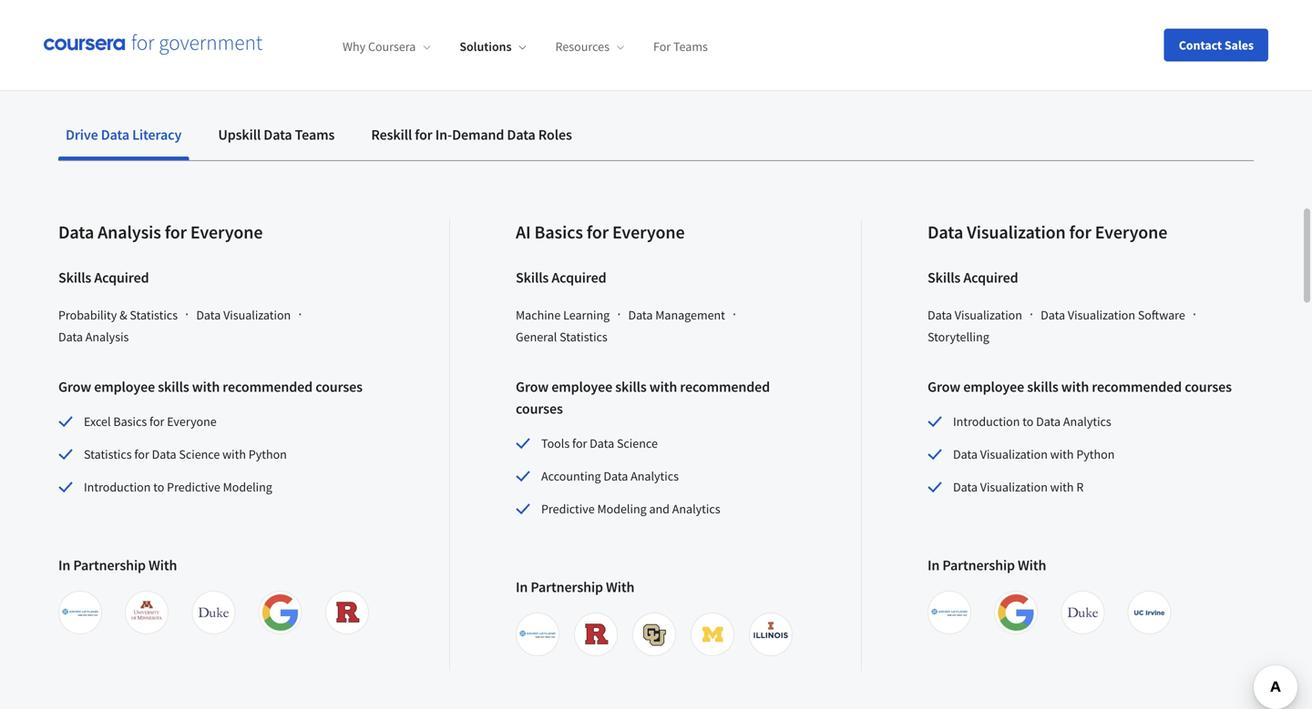 Task type: describe. For each thing, give the bounding box(es) containing it.
to up the 'data visualization with python'
[[1023, 414, 1034, 430]]

acquired for analysis
[[94, 269, 149, 287]]

introduction for introduction to predictive modeling
[[84, 479, 151, 496]]

reskill for in-demand data roles
[[371, 126, 572, 144]]

&
[[119, 307, 127, 324]]

skills acquired for analysis
[[58, 269, 149, 287]]

accounting
[[541, 468, 601, 485]]

skillsets
[[231, 18, 296, 41]]

partnership for visualization
[[943, 557, 1015, 575]]

illinios image
[[753, 617, 789, 653]]

data inside data management general statistics
[[628, 307, 653, 324]]

teams inside button
[[295, 126, 335, 144]]

resources link
[[555, 38, 624, 55]]

ashok leyland logo image for analysis
[[62, 595, 98, 632]]

data visualization
[[928, 307, 1022, 324]]

level
[[550, 0, 586, 19]]

30+
[[732, 0, 759, 19]]

content tabs tab list
[[58, 113, 1254, 160]]

drive data literacy button
[[58, 113, 189, 157]]

recommended for data analysis for everyone
[[223, 378, 313, 396]]

proficiency
[[399, 18, 483, 41]]

with up introduction to predictive modeling
[[222, 447, 246, 463]]

data right &
[[196, 307, 221, 324]]

accounting data analytics
[[541, 468, 679, 485]]

data down excel basics for everyone
[[152, 447, 176, 463]]

upskill data teams button
[[211, 113, 342, 157]]

data management general statistics
[[516, 307, 725, 345]]

courses for data analysis for everyone
[[315, 378, 363, 396]]

with for visualization
[[1018, 557, 1047, 575]]

grow employee skills with recommended courses for visualization
[[928, 378, 1232, 396]]

skills for data visualization for everyone
[[1027, 378, 1059, 396]]

excel basics for everyone
[[84, 414, 217, 430]]

science for statistics for data science with python
[[179, 447, 220, 463]]

contact sales
[[1179, 37, 1254, 53]]

upskill
[[218, 126, 261, 144]]

60+
[[200, 18, 228, 41]]

drive data literacy
[[66, 126, 182, 144]]

recommended for data visualization for everyone
[[1092, 378, 1182, 396]]

university of minnesota image
[[129, 595, 165, 632]]

basics for excel
[[113, 414, 147, 430]]

probability & statistics
[[58, 307, 178, 324]]

introduction to predictive modeling
[[84, 479, 272, 496]]

tools
[[541, 436, 570, 452]]

literacy
[[132, 126, 182, 144]]

ai basics for everyone
[[516, 221, 685, 244]]

2 vertical spatial statistics
[[84, 447, 132, 463]]

baseline
[[58, 18, 122, 41]]

tools for data science
[[541, 436, 658, 452]]

0 vertical spatial modeling
[[223, 479, 272, 496]]

sales
[[1225, 37, 1254, 53]]

for teams
[[653, 38, 708, 55]]

resources
[[555, 38, 610, 55]]

why coursera link
[[343, 38, 430, 55]]

acquired for visualization
[[964, 269, 1018, 287]]

0 vertical spatial statistics
[[130, 307, 178, 324]]

employee for basics
[[552, 378, 612, 396]]

grow employee skills with recommended courses for analysis
[[58, 378, 363, 396]]

demand
[[452, 126, 504, 144]]

measure
[[951, 0, 1016, 19]]

analytics for and
[[672, 501, 720, 518]]

machine learning
[[516, 307, 610, 324]]

partnership for basics
[[531, 579, 603, 597]]

employee for analysis
[[94, 378, 155, 396]]

skills acquired for visualization
[[928, 269, 1018, 287]]

data up storytelling
[[928, 307, 952, 324]]

analysis inside data visualization data analysis
[[85, 329, 129, 345]]

predictive modeling and analytics
[[541, 501, 720, 518]]

in for data analysis for everyone
[[58, 557, 70, 575]]

excel
[[84, 414, 111, 430]]

data up data visualization with r at the right of page
[[953, 447, 978, 463]]

with inside grow employee skills with recommended courses
[[649, 378, 677, 396]]

why
[[343, 38, 366, 55]]

learning
[[563, 307, 610, 324]]

content,
[[590, 0, 654, 19]]

drive
[[319, 18, 357, 41]]

assessments
[[831, 0, 928, 19]]

beginner
[[369, 0, 437, 19]]

data inside button
[[264, 126, 292, 144]]

partnership for analysis
[[73, 557, 146, 575]]

with inside deliver results and stay competitive with beginner and advanced level content, including 30+ levelset assessments to measure baseline skills and 60+ skillsets to drive data proficiency across the entire organization.
[[331, 0, 365, 19]]

1 google leader logo image from the left
[[262, 595, 299, 632]]

1 horizontal spatial teams
[[673, 38, 708, 55]]

ashok leyland logo image for basics
[[519, 617, 556, 653]]

science for tools for data science
[[617, 436, 658, 452]]

machine
[[516, 307, 561, 324]]

1 vertical spatial analytics
[[631, 468, 679, 485]]

in for data visualization for everyone
[[928, 557, 940, 575]]

skills acquired for basics
[[516, 269, 607, 287]]

1 horizontal spatial predictive
[[541, 501, 595, 518]]

introduction for introduction to data analytics
[[953, 414, 1020, 430]]

drive data literacy tab panel
[[58, 161, 1254, 672]]

results
[[115, 0, 166, 19]]

data visualization software storytelling
[[928, 307, 1185, 345]]

levelset
[[763, 0, 827, 19]]

0 horizontal spatial predictive
[[167, 479, 220, 496]]

2 python from the left
[[1077, 447, 1115, 463]]

employee for visualization
[[963, 378, 1024, 396]]

in-
[[435, 126, 452, 144]]

grow employee skills with recommended courses for basics
[[516, 378, 770, 418]]

why coursera
[[343, 38, 416, 55]]

reskill for in-demand data roles button
[[364, 113, 579, 157]]

entire
[[568, 18, 613, 41]]

data up the 'data visualization with python'
[[1036, 414, 1061, 430]]

data up predictive modeling and analytics
[[604, 468, 628, 485]]

coursera
[[368, 38, 416, 55]]

1 python from the left
[[249, 447, 287, 463]]

to down statistics for data science with python
[[153, 479, 164, 496]]

and inside drive data literacy "tab panel"
[[649, 501, 670, 518]]

general
[[516, 329, 557, 345]]

software
[[1138, 307, 1185, 324]]

data inside button
[[507, 126, 536, 144]]

management
[[655, 307, 725, 324]]

with for basics
[[606, 579, 635, 597]]



Task type: locate. For each thing, give the bounding box(es) containing it.
to
[[931, 0, 947, 19], [300, 18, 315, 41], [1023, 414, 1034, 430], [153, 479, 164, 496]]

introduction down excel
[[84, 479, 151, 496]]

2 skills acquired from the left
[[516, 269, 607, 287]]

modeling down accounting data analytics
[[597, 501, 647, 518]]

teams
[[673, 38, 708, 55], [295, 126, 335, 144]]

visualization for data visualization data analysis
[[223, 307, 291, 324]]

1 vertical spatial predictive
[[541, 501, 595, 518]]

1 horizontal spatial grow
[[516, 378, 549, 396]]

2 horizontal spatial ashok leyland logo image
[[931, 595, 968, 632]]

1 horizontal spatial google leader logo image
[[998, 595, 1035, 632]]

in partnership with for analysis
[[58, 557, 177, 575]]

0 vertical spatial basics
[[534, 221, 583, 244]]

and
[[170, 0, 199, 19], [440, 0, 470, 19], [168, 18, 197, 41], [649, 501, 670, 518]]

3 grow from the left
[[928, 378, 961, 396]]

3 recommended from the left
[[1092, 378, 1182, 396]]

skills inside deliver results and stay competitive with beginner and advanced level content, including 30+ levelset assessments to measure baseline skills and 60+ skillsets to drive data proficiency across the entire organization.
[[126, 18, 164, 41]]

data up data visualization
[[928, 221, 963, 244]]

the
[[540, 18, 565, 41]]

skills acquired up 'machine learning' on the top left of the page
[[516, 269, 607, 287]]

2 recommended from the left
[[680, 378, 770, 396]]

data left roles
[[507, 126, 536, 144]]

0 horizontal spatial rutgers logo image
[[329, 595, 365, 632]]

with down the introduction to data analytics
[[1050, 447, 1074, 463]]

data down the 'data visualization with python'
[[953, 479, 978, 496]]

skills up data visualization
[[928, 269, 961, 287]]

predictive down accounting
[[541, 501, 595, 518]]

data down probability
[[58, 329, 83, 345]]

grow down storytelling
[[928, 378, 961, 396]]

1 employee from the left
[[94, 378, 155, 396]]

science up accounting data analytics
[[617, 436, 658, 452]]

0 horizontal spatial grow
[[58, 378, 91, 396]]

visualization for data visualization for everyone
[[967, 221, 1066, 244]]

grow up excel
[[58, 378, 91, 396]]

employee
[[94, 378, 155, 396], [552, 378, 612, 396], [963, 378, 1024, 396]]

3 skills from the left
[[928, 269, 961, 287]]

grow employee skills with recommended courses
[[58, 378, 363, 396], [516, 378, 770, 418], [928, 378, 1232, 396]]

basics right ai
[[534, 221, 583, 244]]

2 employee from the left
[[552, 378, 612, 396]]

google leader logo image
[[262, 595, 299, 632], [998, 595, 1035, 632]]

to left measure
[[931, 0, 947, 19]]

rutgers logo image
[[329, 595, 365, 632], [578, 617, 614, 653]]

analytics for data
[[1063, 414, 1112, 430]]

data up probability
[[58, 221, 94, 244]]

deliver
[[58, 0, 112, 19]]

1 vertical spatial statistics
[[560, 329, 608, 345]]

with for analysis
[[149, 557, 177, 575]]

0 horizontal spatial python
[[249, 447, 287, 463]]

2 horizontal spatial skills
[[928, 269, 961, 287]]

1 horizontal spatial recommended
[[680, 378, 770, 396]]

1 vertical spatial basics
[[113, 414, 147, 430]]

0 vertical spatial introduction
[[953, 414, 1020, 430]]

with up the introduction to data analytics
[[1061, 378, 1089, 396]]

reskill
[[371, 126, 412, 144]]

and up 'solutions'
[[440, 0, 470, 19]]

data inside data visualization software storytelling
[[1041, 307, 1065, 324]]

competitive
[[237, 0, 328, 19]]

coursera for government image
[[44, 34, 262, 56]]

in for ai basics for everyone
[[516, 579, 528, 597]]

courses for ai basics for everyone
[[516, 400, 563, 418]]

0 horizontal spatial courses
[[315, 378, 363, 396]]

grow employee skills with recommended courses up excel basics for everyone
[[58, 378, 363, 396]]

and left "60+"
[[168, 18, 197, 41]]

skills for ai basics for everyone
[[615, 378, 647, 396]]

and left the stay
[[170, 0, 199, 19]]

basics right excel
[[113, 414, 147, 430]]

statistics for data science with python
[[84, 447, 287, 463]]

employee inside grow employee skills with recommended courses
[[552, 378, 612, 396]]

science up introduction to predictive modeling
[[179, 447, 220, 463]]

r
[[1077, 479, 1084, 496]]

skills up probability
[[58, 269, 91, 287]]

everyone for excel basics for everyone
[[167, 414, 217, 430]]

1 horizontal spatial skills
[[516, 269, 549, 287]]

introduction up the 'data visualization with python'
[[953, 414, 1020, 430]]

2 acquired from the left
[[552, 269, 607, 287]]

2 skills from the left
[[516, 269, 549, 287]]

statistics
[[130, 307, 178, 324], [560, 329, 608, 345], [84, 447, 132, 463]]

analysis up &
[[98, 221, 161, 244]]

storytelling
[[928, 329, 989, 345]]

data right data visualization
[[1041, 307, 1065, 324]]

data left the 'management'
[[628, 307, 653, 324]]

0 horizontal spatial with
[[149, 557, 177, 575]]

modeling down statistics for data science with python
[[223, 479, 272, 496]]

contact
[[1179, 37, 1222, 53]]

for teams link
[[653, 38, 708, 55]]

1 vertical spatial teams
[[295, 126, 335, 144]]

visualization inside data visualization data analysis
[[223, 307, 291, 324]]

statistics inside data management general statistics
[[560, 329, 608, 345]]

predictive
[[167, 479, 220, 496], [541, 501, 595, 518]]

analysis down the "probability & statistics"
[[85, 329, 129, 345]]

and down accounting data analytics
[[649, 501, 670, 518]]

organization.
[[617, 18, 717, 41]]

1 skills from the left
[[58, 269, 91, 287]]

3 grow employee skills with recommended courses from the left
[[928, 378, 1232, 396]]

employee up the tools for data science
[[552, 378, 612, 396]]

skills up the introduction to data analytics
[[1027, 378, 1059, 396]]

with
[[331, 0, 365, 19], [192, 378, 220, 396], [649, 378, 677, 396], [1061, 378, 1089, 396], [222, 447, 246, 463], [1050, 447, 1074, 463], [1050, 479, 1074, 496]]

data inside "button"
[[101, 126, 129, 144]]

statistics right &
[[130, 307, 178, 324]]

for
[[415, 126, 433, 144], [165, 221, 187, 244], [587, 221, 609, 244], [1069, 221, 1092, 244], [149, 414, 164, 430], [572, 436, 587, 452], [134, 447, 149, 463]]

3 skills acquired from the left
[[928, 269, 1018, 287]]

for inside button
[[415, 126, 433, 144]]

2 horizontal spatial acquired
[[964, 269, 1018, 287]]

2 horizontal spatial employee
[[963, 378, 1024, 396]]

1 horizontal spatial with
[[606, 579, 635, 597]]

1 horizontal spatial basics
[[534, 221, 583, 244]]

skills for data analysis for everyone
[[58, 269, 91, 287]]

skills right baseline
[[126, 18, 164, 41]]

acquired
[[94, 269, 149, 287], [552, 269, 607, 287], [964, 269, 1018, 287]]

duke university image
[[1065, 595, 1101, 632]]

duke university image
[[195, 595, 232, 632]]

2 horizontal spatial grow employee skills with recommended courses
[[928, 378, 1232, 396]]

skills for data analysis for everyone
[[158, 378, 189, 396]]

2 google leader logo image from the left
[[998, 595, 1035, 632]]

courses
[[315, 378, 363, 396], [1185, 378, 1232, 396], [516, 400, 563, 418]]

0 horizontal spatial skills
[[58, 269, 91, 287]]

with up excel basics for everyone
[[192, 378, 220, 396]]

1 horizontal spatial ashok leyland logo image
[[519, 617, 556, 653]]

1 horizontal spatial skills acquired
[[516, 269, 607, 287]]

university of michigan image
[[694, 617, 731, 653]]

0 vertical spatial analysis
[[98, 221, 161, 244]]

2 grow from the left
[[516, 378, 549, 396]]

with up the university of minnesota icon on the bottom
[[149, 557, 177, 575]]

with up why on the top left
[[331, 0, 365, 19]]

1 horizontal spatial in partnership with
[[516, 579, 635, 597]]

courses for data visualization for everyone
[[1185, 378, 1232, 396]]

0 horizontal spatial employee
[[94, 378, 155, 396]]

visualization for data visualization software storytelling
[[1068, 307, 1136, 324]]

skills for data visualization for everyone
[[928, 269, 961, 287]]

0 horizontal spatial in partnership with
[[58, 557, 177, 575]]

1 horizontal spatial introduction
[[953, 414, 1020, 430]]

ashok leyland logo image
[[62, 595, 98, 632], [931, 595, 968, 632], [519, 617, 556, 653]]

skills
[[58, 269, 91, 287], [516, 269, 549, 287], [928, 269, 961, 287]]

2 horizontal spatial grow
[[928, 378, 961, 396]]

1 vertical spatial modeling
[[597, 501, 647, 518]]

2 horizontal spatial recommended
[[1092, 378, 1182, 396]]

skills for ai basics for everyone
[[516, 269, 549, 287]]

data visualization data analysis
[[58, 307, 291, 345]]

to left drive
[[300, 18, 315, 41]]

data visualization with python
[[953, 447, 1115, 463]]

1 horizontal spatial in
[[516, 579, 528, 597]]

1 horizontal spatial employee
[[552, 378, 612, 396]]

analysis
[[98, 221, 161, 244], [85, 329, 129, 345]]

statistics down excel
[[84, 447, 132, 463]]

1 vertical spatial introduction
[[84, 479, 151, 496]]

visualization for data visualization
[[955, 307, 1022, 324]]

predictive down statistics for data science with python
[[167, 479, 220, 496]]

teams right for
[[673, 38, 708, 55]]

everyone for data analysis for everyone
[[190, 221, 263, 244]]

in
[[58, 557, 70, 575], [928, 557, 940, 575], [516, 579, 528, 597]]

1 horizontal spatial courses
[[516, 400, 563, 418]]

with down data management general statistics
[[649, 378, 677, 396]]

0 horizontal spatial acquired
[[94, 269, 149, 287]]

2 horizontal spatial skills acquired
[[928, 269, 1018, 287]]

data right drive
[[101, 126, 129, 144]]

skills up machine
[[516, 269, 549, 287]]

skills
[[126, 18, 164, 41], [158, 378, 189, 396], [615, 378, 647, 396], [1027, 378, 1059, 396]]

2 grow employee skills with recommended courses from the left
[[516, 378, 770, 418]]

0 horizontal spatial recommended
[[223, 378, 313, 396]]

acquired up &
[[94, 269, 149, 287]]

advanced
[[473, 0, 547, 19]]

visualization for data visualization with r
[[980, 479, 1048, 496]]

data analysis for everyone
[[58, 221, 263, 244]]

basics
[[534, 221, 583, 244], [113, 414, 147, 430]]

with
[[149, 557, 177, 575], [1018, 557, 1047, 575], [606, 579, 635, 597]]

1 horizontal spatial python
[[1077, 447, 1115, 463]]

0 horizontal spatial in
[[58, 557, 70, 575]]

skills down data management general statistics
[[615, 378, 647, 396]]

visualization
[[967, 221, 1066, 244], [223, 307, 291, 324], [955, 307, 1022, 324], [1068, 307, 1136, 324], [980, 447, 1048, 463], [980, 479, 1048, 496]]

0 horizontal spatial grow employee skills with recommended courses
[[58, 378, 363, 396]]

visualization inside data visualization software storytelling
[[1068, 307, 1136, 324]]

including
[[657, 0, 728, 19]]

0 horizontal spatial google leader logo image
[[262, 595, 299, 632]]

1 horizontal spatial acquired
[[552, 269, 607, 287]]

0 horizontal spatial introduction
[[84, 479, 151, 496]]

recommended for ai basics for everyone
[[680, 378, 770, 396]]

teams right the upskill
[[295, 126, 335, 144]]

skills acquired up data visualization
[[928, 269, 1018, 287]]

1 horizontal spatial rutgers logo image
[[578, 617, 614, 653]]

grow for data analysis for everyone
[[58, 378, 91, 396]]

introduction
[[953, 414, 1020, 430], [84, 479, 151, 496]]

0 horizontal spatial modeling
[[223, 479, 272, 496]]

google leader logo image right duke university icon
[[262, 595, 299, 632]]

1 horizontal spatial science
[[617, 436, 658, 452]]

skills inside grow employee skills with recommended courses
[[615, 378, 647, 396]]

0 vertical spatial analytics
[[1063, 414, 1112, 430]]

1 grow employee skills with recommended courses from the left
[[58, 378, 363, 396]]

science
[[617, 436, 658, 452], [179, 447, 220, 463]]

introduction to data analytics
[[953, 414, 1112, 430]]

python
[[249, 447, 287, 463], [1077, 447, 1115, 463]]

in partnership with
[[58, 557, 177, 575], [928, 557, 1047, 575], [516, 579, 635, 597]]

deliver results and stay competitive with beginner and advanced level content, including 30+ levelset assessments to measure baseline skills and 60+ skillsets to drive data proficiency across the entire organization.
[[58, 0, 1016, 41]]

acquired up data visualization
[[964, 269, 1018, 287]]

1 grow from the left
[[58, 378, 91, 396]]

stay
[[203, 0, 233, 19]]

1 recommended from the left
[[223, 378, 313, 396]]

0 horizontal spatial ashok leyland logo image
[[62, 595, 98, 632]]

everyone for data visualization for everyone
[[1095, 221, 1168, 244]]

employee up the introduction to data analytics
[[963, 378, 1024, 396]]

statistics down learning
[[560, 329, 608, 345]]

with down predictive modeling and analytics
[[606, 579, 635, 597]]

skills acquired
[[58, 269, 149, 287], [516, 269, 607, 287], [928, 269, 1018, 287]]

analytics
[[1063, 414, 1112, 430], [631, 468, 679, 485], [672, 501, 720, 518]]

1 horizontal spatial partnership
[[531, 579, 603, 597]]

0 horizontal spatial teams
[[295, 126, 335, 144]]

upskill data teams
[[218, 126, 335, 144]]

data up accounting data analytics
[[590, 436, 614, 452]]

0 vertical spatial predictive
[[167, 479, 220, 496]]

everyone for ai basics for everyone
[[612, 221, 685, 244]]

2 horizontal spatial in
[[928, 557, 940, 575]]

for
[[653, 38, 671, 55]]

grow
[[58, 378, 91, 396], [516, 378, 549, 396], [928, 378, 961, 396]]

grow employee skills with recommended courses up the introduction to data analytics
[[928, 378, 1232, 396]]

employee up excel basics for everyone
[[94, 378, 155, 396]]

across
[[487, 18, 536, 41]]

2 horizontal spatial partnership
[[943, 557, 1015, 575]]

contact sales button
[[1164, 29, 1269, 62]]

1 horizontal spatial grow employee skills with recommended courses
[[516, 378, 770, 418]]

with down data visualization with r at the right of page
[[1018, 557, 1047, 575]]

university of california irvine course logo image
[[1131, 595, 1168, 632]]

data visualization with r
[[953, 479, 1084, 496]]

0 horizontal spatial partnership
[[73, 557, 146, 575]]

ai
[[516, 221, 531, 244]]

with left r
[[1050, 479, 1074, 496]]

0 horizontal spatial basics
[[113, 414, 147, 430]]

partnership
[[73, 557, 146, 575], [943, 557, 1015, 575], [531, 579, 603, 597]]

grow employee skills with recommended courses up the tools for data science
[[516, 378, 770, 418]]

grow for data visualization for everyone
[[928, 378, 961, 396]]

recommended inside grow employee skills with recommended courses
[[680, 378, 770, 396]]

grow down general
[[516, 378, 549, 396]]

1 skills acquired from the left
[[58, 269, 149, 287]]

google leader logo image left duke university image
[[998, 595, 1035, 632]]

acquired up learning
[[552, 269, 607, 287]]

data right the upskill
[[264, 126, 292, 144]]

2 horizontal spatial with
[[1018, 557, 1047, 575]]

3 employee from the left
[[963, 378, 1024, 396]]

data
[[101, 126, 129, 144], [264, 126, 292, 144], [507, 126, 536, 144], [58, 221, 94, 244], [928, 221, 963, 244], [196, 307, 221, 324], [628, 307, 653, 324], [928, 307, 952, 324], [1041, 307, 1065, 324], [58, 329, 83, 345], [1036, 414, 1061, 430], [590, 436, 614, 452], [152, 447, 176, 463], [953, 447, 978, 463], [604, 468, 628, 485], [953, 479, 978, 496]]

in partnership with for basics
[[516, 579, 635, 597]]

basics for ai
[[534, 221, 583, 244]]

recommended
[[223, 378, 313, 396], [680, 378, 770, 396], [1092, 378, 1182, 396]]

2 horizontal spatial courses
[[1185, 378, 1232, 396]]

0 vertical spatial teams
[[673, 38, 708, 55]]

1 acquired from the left
[[94, 269, 149, 287]]

0 horizontal spatial science
[[179, 447, 220, 463]]

courses inside grow employee skills with recommended courses
[[516, 400, 563, 418]]

university of colorado boulder image
[[636, 617, 673, 653]]

visualization for data visualization with python
[[980, 447, 1048, 463]]

data
[[361, 18, 395, 41]]

in partnership with for visualization
[[928, 557, 1047, 575]]

1 vertical spatial analysis
[[85, 329, 129, 345]]

probability
[[58, 307, 117, 324]]

skills up excel basics for everyone
[[158, 378, 189, 396]]

grow for ai basics for everyone
[[516, 378, 549, 396]]

modeling
[[223, 479, 272, 496], [597, 501, 647, 518]]

roles
[[538, 126, 572, 144]]

1 horizontal spatial modeling
[[597, 501, 647, 518]]

skills acquired up the "probability & statistics"
[[58, 269, 149, 287]]

data visualization for everyone
[[928, 221, 1168, 244]]

drive
[[66, 126, 98, 144]]

2 vertical spatial analytics
[[672, 501, 720, 518]]

ashok leyland logo image for visualization
[[931, 595, 968, 632]]

3 acquired from the left
[[964, 269, 1018, 287]]

solutions link
[[460, 38, 526, 55]]

2 horizontal spatial in partnership with
[[928, 557, 1047, 575]]

acquired for basics
[[552, 269, 607, 287]]

solutions
[[460, 38, 512, 55]]

0 horizontal spatial skills acquired
[[58, 269, 149, 287]]



Task type: vqa. For each thing, say whether or not it's contained in the screenshot.
The Study
no



